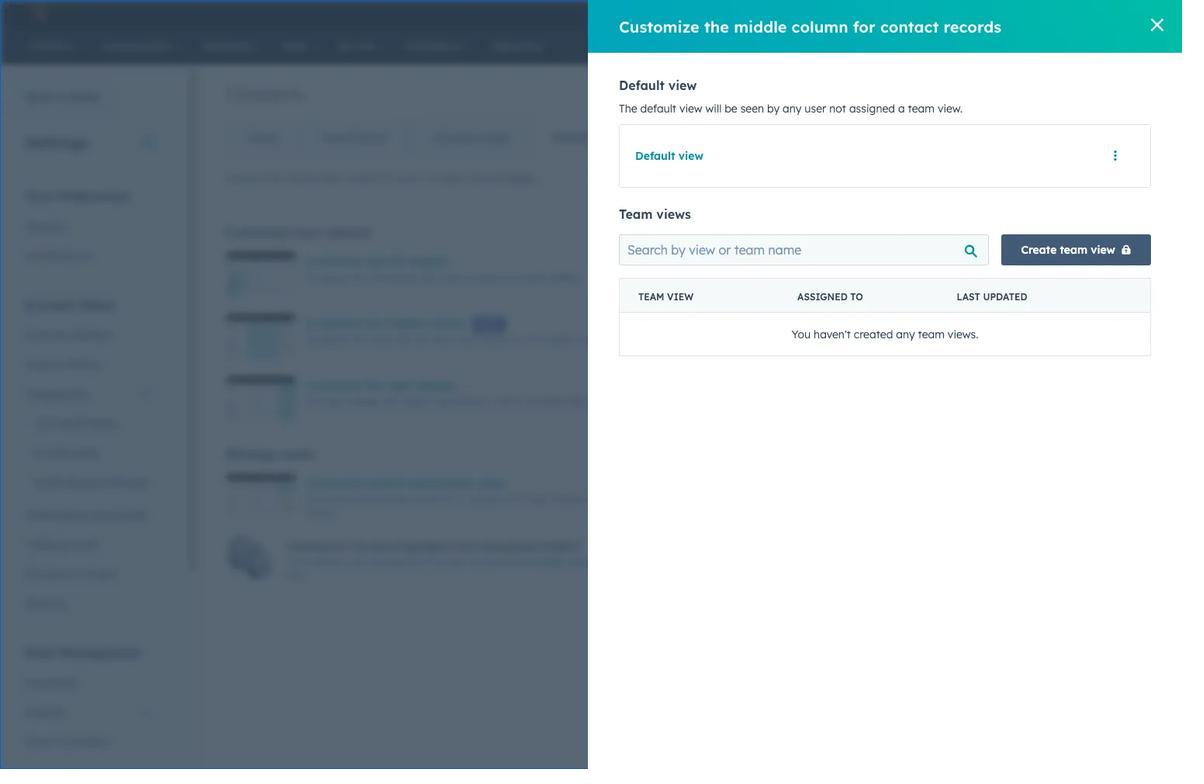 Task type: vqa. For each thing, say whether or not it's contained in the screenshot.
Remove button related to Recent communications
no



Task type: describe. For each thing, give the bounding box(es) containing it.
associated
[[616, 494, 664, 505]]

lifecycle stage link
[[409, 119, 531, 156]]

tara schultz image
[[1028, 5, 1042, 19]]

been
[[448, 557, 469, 568]]

search image
[[1150, 40, 1161, 51]]

menu containing apoptosis studios 2
[[785, 0, 1164, 25]]

looking
[[286, 540, 329, 554]]

team view
[[639, 291, 694, 303]]

and inside customize the right sidebar the right sidebar can display associations, charts, attached files, and more.
[[592, 396, 609, 407]]

general
[[25, 220, 65, 234]]

customize for customize the right sidebar the right sidebar can display associations, charts, attached files, and more.
[[306, 379, 362, 393]]

sidebar inside customize contact association cards choose the information shown for a contact on the right sidebar of an associated record.
[[555, 494, 588, 505]]

1 vertical spatial default
[[636, 149, 676, 163]]

on for manage cards
[[502, 494, 513, 505]]

charts,
[[495, 396, 525, 407]]

help button
[[937, 0, 963, 25]]

view up default
[[669, 78, 697, 93]]

close image
[[1152, 19, 1164, 31]]

the inside customize the right sidebar the right sidebar can display associations, charts, attached files, and more.
[[306, 396, 321, 407]]

setup inside account setup element
[[79, 297, 115, 313]]

tracking
[[25, 538, 68, 552]]

0 vertical spatial default
[[619, 78, 665, 93]]

customize the middle column
[[306, 317, 466, 331]]

column.
[[575, 334, 609, 345]]

privacy
[[25, 567, 62, 581]]

will
[[706, 102, 722, 116]]

email service provider link
[[16, 468, 162, 497]]

tables?
[[544, 540, 582, 554]]

1 horizontal spatial left
[[532, 272, 546, 283]]

tool.
[[286, 571, 305, 582]]

views.
[[948, 327, 979, 341]]

2
[[1134, 6, 1139, 19]]

to down beta at the top left of the page
[[479, 334, 488, 345]]

highlights
[[400, 540, 453, 554]]

apps for connected apps
[[92, 417, 118, 431]]

information for manage cards
[[358, 494, 409, 505]]

email service provider
[[34, 476, 149, 490]]

marketplaces image
[[911, 7, 925, 21]]

apoptosis
[[1045, 6, 1093, 19]]

content
[[343, 172, 382, 185]]

last
[[957, 291, 981, 303]]

customize for customize contact association cards choose the information shown for a contact on the right sidebar of an associated record.
[[306, 477, 362, 490]]

calling icon button
[[872, 2, 898, 23]]

customize the middle column for contact records dialog
[[588, 0, 1183, 769]]

assigned
[[850, 102, 896, 116]]

and left tabs
[[395, 334, 412, 345]]

you inside customize the left sidebar configure the information you want to show on the left sidebar.
[[422, 272, 438, 283]]

integrations button
[[16, 379, 162, 409]]

team inside button
[[1060, 243, 1088, 257]]

hubspot link
[[19, 3, 58, 22]]

show inside customize the left sidebar configure the information you want to show on the left sidebar.
[[476, 272, 499, 283]]

pages.
[[504, 172, 538, 185]]

service
[[66, 476, 103, 490]]

Search HubSpot search field
[[965, 33, 1155, 59]]

card
[[286, 557, 307, 568]]

want inside customize the left sidebar configure the information you want to show on the left sidebar.
[[441, 272, 462, 283]]

data management element
[[16, 644, 162, 769]]

setup link
[[227, 119, 300, 156]]

privacy & consent link
[[16, 560, 162, 589]]

the inside customize the right sidebar the right sidebar can display associations, charts, attached files, and more.
[[365, 379, 383, 393]]

account for account setup
[[25, 297, 75, 313]]

navigation containing setup
[[226, 118, 693, 157]]

properties
[[25, 676, 77, 690]]

contacts
[[226, 82, 305, 106]]

0 horizontal spatial any
[[783, 102, 802, 116]]

middle left column. in the top of the page
[[543, 334, 573, 345]]

for inside looking for the data highlights and association tables? card creation and management has been moved to the middle column customization tool.
[[332, 540, 348, 554]]

configure the cards and tabs you want to show in the middle column.
[[306, 334, 609, 345]]

of inside customize contact association cards choose the information shown for a contact on the right sidebar of an associated record.
[[590, 494, 599, 505]]

tabs
[[414, 334, 434, 345]]

team for team view
[[639, 291, 665, 303]]

marketplace downloads link
[[16, 501, 162, 530]]

you
[[792, 327, 811, 341]]

associations link
[[300, 119, 409, 156]]

create team view button
[[1002, 234, 1152, 265]]

your preferences element
[[16, 188, 162, 271]]

sidebar inside customize the left sidebar configure the information you want to show on the left sidebar.
[[407, 255, 448, 269]]

management
[[59, 645, 141, 660]]

notifications
[[25, 249, 91, 263]]

1 horizontal spatial your
[[398, 172, 421, 185]]

for inside customize contact association cards choose the information shown for a contact on the right sidebar of an associated record.
[[442, 494, 454, 505]]

you haven't created any team views.
[[792, 327, 979, 341]]

control the layout and content of your contact record pages.
[[226, 172, 538, 185]]

export
[[75, 735, 109, 749]]

account defaults link
[[16, 321, 162, 350]]

objects button
[[16, 698, 162, 727]]

column inside looking for the data highlights and association tables? card creation and management has been moved to the middle column customization tool.
[[567, 557, 601, 568]]

manage
[[226, 446, 276, 462]]

haven't
[[814, 327, 851, 341]]

customize the right sidebar button
[[306, 376, 457, 395]]

apps for private apps
[[73, 446, 99, 460]]

2 vertical spatial contact
[[465, 494, 499, 505]]

layout
[[285, 172, 317, 185]]

2 configure from the top
[[306, 334, 349, 345]]

link opens in a new window image
[[1144, 133, 1155, 144]]

back to deals
[[26, 90, 101, 104]]

control
[[226, 172, 263, 185]]

1 vertical spatial want
[[455, 334, 477, 345]]

& for teams
[[57, 358, 64, 372]]

marketplaces button
[[901, 0, 934, 25]]

defaults
[[70, 328, 112, 342]]

& for consent
[[65, 567, 73, 581]]

tracking code
[[25, 538, 98, 552]]

view inside button
[[1091, 243, 1116, 257]]

0 horizontal spatial cards
[[280, 446, 314, 462]]

tracking code link
[[16, 530, 162, 560]]

connected apps link
[[16, 409, 162, 438]]

0 horizontal spatial left
[[386, 255, 404, 269]]

middle inside looking for the data highlights and association tables? card creation and management has been moved to the middle column customization tool.
[[533, 557, 564, 568]]

to
[[851, 291, 864, 303]]

Search by view or team name search field
[[619, 234, 990, 265]]

not
[[830, 102, 847, 116]]

properties link
[[16, 668, 162, 698]]

0 vertical spatial cards
[[368, 334, 392, 345]]

0 horizontal spatial contact
[[365, 477, 406, 490]]

last updated
[[957, 291, 1028, 303]]

attached
[[528, 396, 567, 407]]

management
[[368, 557, 427, 568]]

your preferences
[[25, 189, 130, 204]]

users & teams
[[25, 358, 100, 372]]

notifications button
[[989, 0, 1015, 25]]

apoptosis studios 2
[[1045, 6, 1139, 19]]

sidebar.
[[549, 272, 583, 283]]

record customization link
[[531, 119, 693, 156]]

private apps
[[34, 446, 99, 460]]

looking for the data highlights and association tables? card creation and management has been moved to the middle column customization tool.
[[286, 540, 670, 582]]

a inside dialog
[[899, 102, 905, 116]]

data
[[25, 645, 55, 660]]

account for account defaults
[[25, 328, 67, 342]]



Task type: locate. For each thing, give the bounding box(es) containing it.
setup down contacts
[[248, 130, 278, 144]]

2 vertical spatial cards
[[475, 477, 505, 490]]

associations,
[[435, 396, 492, 407]]

seen
[[741, 102, 765, 116]]

column inside dialog
[[792, 17, 849, 36]]

& right privacy
[[65, 567, 73, 581]]

private apps link
[[16, 438, 162, 468]]

0 horizontal spatial your
[[294, 224, 323, 240]]

2 account from the top
[[25, 328, 67, 342]]

want right tabs
[[455, 334, 477, 345]]

your left the "layouts"
[[294, 224, 323, 240]]

customize contact association cards choose the information shown for a contact on the right sidebar of an associated record.
[[306, 477, 664, 519]]

0 horizontal spatial association
[[410, 477, 472, 490]]

1 horizontal spatial cards
[[368, 334, 392, 345]]

default up default
[[619, 78, 665, 93]]

column left the calling icon
[[792, 17, 849, 36]]

0 vertical spatial the
[[619, 102, 638, 116]]

notifications link
[[16, 241, 162, 271]]

column for customize the middle column for contact records
[[792, 17, 849, 36]]

want
[[441, 272, 462, 283], [455, 334, 477, 345]]

customize the right sidebar the right sidebar can display associations, charts, attached files, and more.
[[306, 379, 637, 407]]

preferences
[[57, 189, 130, 204]]

0 vertical spatial of
[[385, 172, 395, 185]]

customize the left sidebar configure the information you want to show on the left sidebar.
[[306, 255, 583, 283]]

right
[[386, 379, 412, 393], [324, 396, 345, 407], [532, 494, 552, 505]]

setup inside setup link
[[248, 130, 278, 144]]

account setup
[[25, 297, 115, 313]]

2 vertical spatial &
[[64, 735, 72, 749]]

0 vertical spatial right
[[386, 379, 412, 393]]

stage
[[479, 130, 509, 144]]

association inside looking for the data highlights and association tables? card creation and management has been moved to the middle column customization tool.
[[480, 540, 541, 554]]

2 vertical spatial for
[[332, 540, 348, 554]]

0 horizontal spatial the
[[306, 396, 321, 407]]

1 vertical spatial contact
[[365, 477, 406, 490]]

updated
[[984, 291, 1028, 303]]

1 vertical spatial default view
[[636, 149, 704, 163]]

the inside customize the middle column for contact records dialog
[[619, 102, 638, 116]]

link opens in a new window image
[[1144, 130, 1155, 148]]

on for customize your layouts
[[502, 272, 513, 283]]

0 vertical spatial want
[[441, 272, 462, 283]]

0 vertical spatial setup
[[248, 130, 278, 144]]

information inside customize the left sidebar configure the information you want to show on the left sidebar.
[[368, 272, 419, 283]]

0 vertical spatial apps
[[92, 417, 118, 431]]

a right shown
[[457, 494, 463, 505]]

1 vertical spatial setup
[[79, 297, 115, 313]]

settings image
[[969, 7, 983, 21]]

1 horizontal spatial column
[[567, 557, 601, 568]]

default down customization at the top of the page
[[636, 149, 676, 163]]

you down customize the left sidebar 'button'
[[422, 272, 438, 283]]

view right "create"
[[1091, 243, 1116, 257]]

2 on from the top
[[502, 494, 513, 505]]

0 vertical spatial information
[[368, 272, 419, 283]]

customize inside customize contact association cards choose the information shown for a contact on the right sidebar of an associated record.
[[306, 477, 362, 490]]

search button
[[1142, 33, 1169, 59]]

customize the middle column for contact records
[[619, 17, 1002, 36]]

configure down customize the middle column
[[306, 334, 349, 345]]

0 vertical spatial association
[[410, 477, 472, 490]]

0 vertical spatial for
[[854, 17, 876, 36]]

1 vertical spatial your
[[294, 224, 323, 240]]

lifecycle
[[431, 130, 476, 144]]

information inside customize contact association cards choose the information shown for a contact on the right sidebar of an associated record.
[[358, 494, 409, 505]]

of left an
[[590, 494, 599, 505]]

1 vertical spatial apps
[[73, 446, 99, 460]]

0 vertical spatial show
[[476, 272, 499, 283]]

customize for customize your layouts
[[226, 224, 290, 240]]

column down tables?
[[567, 557, 601, 568]]

right up tables?
[[532, 494, 552, 505]]

default view down customization at the top of the page
[[636, 149, 704, 163]]

record
[[553, 130, 591, 144]]

team for team views
[[619, 206, 653, 222]]

1 configure from the top
[[306, 272, 349, 283]]

view.
[[938, 102, 963, 116]]

& right users
[[57, 358, 64, 372]]

cards inside customize contact association cards choose the information shown for a contact on the right sidebar of an associated record.
[[475, 477, 505, 490]]

an
[[602, 494, 613, 505]]

account up account defaults
[[25, 297, 75, 313]]

1 vertical spatial a
[[457, 494, 463, 505]]

1 vertical spatial for
[[442, 494, 454, 505]]

contact right shown
[[465, 494, 499, 505]]

1 vertical spatial account
[[25, 328, 67, 342]]

1 horizontal spatial of
[[590, 494, 599, 505]]

customize inside dialog
[[619, 17, 700, 36]]

customize for customize the middle column
[[306, 317, 362, 331]]

a right assigned
[[899, 102, 905, 116]]

general link
[[16, 212, 162, 241]]

menu item
[[867, 0, 870, 25]]

import & export
[[25, 735, 109, 749]]

moved
[[472, 557, 502, 568]]

2 vertical spatial column
[[567, 557, 601, 568]]

association
[[410, 477, 472, 490], [480, 540, 541, 554]]

and up been
[[456, 540, 476, 554]]

show left in
[[491, 334, 513, 345]]

left left sidebar.
[[532, 272, 546, 283]]

and right creation
[[348, 557, 365, 568]]

display
[[401, 396, 432, 407]]

for up creation
[[332, 540, 348, 554]]

shown
[[412, 494, 439, 505]]

navigation
[[226, 118, 693, 157]]

hubspot image
[[28, 3, 47, 22]]

1 horizontal spatial contact
[[465, 494, 499, 505]]

1 horizontal spatial the
[[619, 102, 638, 116]]

1 horizontal spatial right
[[386, 379, 412, 393]]

on inside customize the left sidebar configure the information you want to show on the left sidebar.
[[502, 272, 513, 283]]

default view up default
[[619, 78, 697, 93]]

left up customize the middle column
[[386, 255, 404, 269]]

customize for customize the left sidebar configure the information you want to show on the left sidebar.
[[306, 255, 362, 269]]

2 vertical spatial right
[[532, 494, 552, 505]]

has
[[429, 557, 445, 568]]

a inside customize contact association cards choose the information shown for a contact on the right sidebar of an associated record.
[[457, 494, 463, 505]]

association up moved
[[480, 540, 541, 554]]

connected apps
[[34, 417, 118, 431]]

contact up data
[[365, 477, 406, 490]]

back to deals link
[[0, 82, 111, 113]]

creation
[[310, 557, 346, 568]]

configure
[[306, 272, 349, 283], [306, 334, 349, 345]]

column up configure the cards and tabs you want to show in the middle column.
[[427, 317, 466, 331]]

1 vertical spatial the
[[306, 396, 321, 407]]

1 vertical spatial &
[[65, 567, 73, 581]]

want up configure the cards and tabs you want to show in the middle column.
[[441, 272, 462, 283]]

be
[[725, 102, 738, 116]]

customization
[[594, 130, 671, 144]]

create
[[1022, 243, 1057, 257]]

0 vertical spatial contact
[[881, 17, 939, 36]]

0 horizontal spatial for
[[332, 540, 348, 554]]

column for customize the middle column
[[427, 317, 466, 331]]

sidebar
[[407, 255, 448, 269], [416, 379, 457, 393], [347, 396, 380, 407], [555, 494, 588, 505]]

& inside data management element
[[64, 735, 72, 749]]

sidebar down the customize the right sidebar button
[[347, 396, 380, 407]]

1 horizontal spatial association
[[480, 540, 541, 554]]

import & export link
[[16, 727, 162, 757]]

0 vertical spatial left
[[386, 255, 404, 269]]

0 vertical spatial any
[[783, 102, 802, 116]]

customize inside customize the right sidebar the right sidebar can display associations, charts, attached files, and more.
[[306, 379, 362, 393]]

user
[[805, 102, 827, 116]]

any right created
[[897, 327, 915, 341]]

0 horizontal spatial setup
[[79, 297, 115, 313]]

downloads
[[91, 508, 148, 522]]

apps down integrations "button"
[[92, 417, 118, 431]]

1 horizontal spatial setup
[[248, 130, 278, 144]]

1 vertical spatial cards
[[280, 446, 314, 462]]

1 vertical spatial on
[[502, 494, 513, 505]]

account up users
[[25, 328, 67, 342]]

account
[[25, 297, 75, 313], [25, 328, 67, 342]]

settings link
[[967, 4, 986, 21]]

the up manage cards
[[306, 396, 321, 407]]

1 vertical spatial left
[[532, 272, 546, 283]]

configure inside customize the left sidebar configure the information you want to show on the left sidebar.
[[306, 272, 349, 283]]

2 horizontal spatial contact
[[881, 17, 939, 36]]

1 vertical spatial association
[[480, 540, 541, 554]]

1 vertical spatial column
[[427, 317, 466, 331]]

more.
[[612, 396, 637, 407]]

on inside customize contact association cards choose the information shown for a contact on the right sidebar of an associated record.
[[502, 494, 513, 505]]

of right content
[[385, 172, 395, 185]]

0 vertical spatial your
[[398, 172, 421, 185]]

the up customization at the top of the page
[[619, 102, 638, 116]]

0 vertical spatial account
[[25, 297, 75, 313]]

1 vertical spatial information
[[358, 494, 409, 505]]

1 vertical spatial show
[[491, 334, 513, 345]]

customize inside customize the left sidebar configure the information you want to show on the left sidebar.
[[306, 255, 362, 269]]

2 horizontal spatial column
[[792, 17, 849, 36]]

2 horizontal spatial for
[[854, 17, 876, 36]]

back
[[26, 90, 53, 104]]

0 vertical spatial configure
[[306, 272, 349, 283]]

0 horizontal spatial right
[[324, 396, 345, 407]]

account setup element
[[16, 296, 162, 619]]

1 on from the top
[[502, 272, 513, 283]]

any right the by
[[783, 102, 802, 116]]

assigned to
[[798, 291, 864, 303]]

consent
[[76, 567, 118, 581]]

team left view.
[[908, 102, 935, 116]]

on up moved
[[502, 494, 513, 505]]

you right tabs
[[436, 334, 452, 345]]

1 vertical spatial right
[[324, 396, 345, 407]]

to up configure the cards and tabs you want to show in the middle column.
[[465, 272, 474, 283]]

information for customize your layouts
[[368, 272, 419, 283]]

team left views.
[[918, 327, 945, 341]]

team
[[908, 102, 935, 116], [1060, 243, 1088, 257], [918, 327, 945, 341]]

to inside back to deals link
[[56, 90, 67, 104]]

association up shown
[[410, 477, 472, 490]]

apps up service
[[73, 446, 99, 460]]

data management
[[25, 645, 141, 660]]

for inside dialog
[[854, 17, 876, 36]]

in
[[516, 334, 524, 345]]

0 vertical spatial on
[[502, 272, 513, 283]]

on left sidebar.
[[502, 272, 513, 283]]

for left the calling icon
[[854, 17, 876, 36]]

association inside customize contact association cards choose the information shown for a contact on the right sidebar of an associated record.
[[410, 477, 472, 490]]

marketplace
[[25, 508, 88, 522]]

0 vertical spatial team
[[908, 102, 935, 116]]

middle left upgrade image
[[734, 17, 787, 36]]

to right moved
[[504, 557, 513, 568]]

information down customize the left sidebar 'button'
[[368, 272, 419, 283]]

created
[[854, 327, 894, 341]]

0 vertical spatial default view
[[619, 78, 697, 93]]

deals
[[70, 90, 101, 104]]

your left contact
[[398, 172, 421, 185]]

connected
[[34, 417, 89, 431]]

1 vertical spatial configure
[[306, 334, 349, 345]]

layouts
[[326, 224, 372, 240]]

lifecycle stage
[[431, 130, 509, 144]]

cards
[[368, 334, 392, 345], [280, 446, 314, 462], [475, 477, 505, 490]]

middle down tables?
[[533, 557, 564, 568]]

1 horizontal spatial a
[[899, 102, 905, 116]]

for right shown
[[442, 494, 454, 505]]

0 vertical spatial a
[[899, 102, 905, 116]]

1 vertical spatial any
[[897, 327, 915, 341]]

menu
[[785, 0, 1164, 25]]

0 vertical spatial column
[[792, 17, 849, 36]]

teams
[[67, 358, 100, 372]]

middle
[[734, 17, 787, 36], [386, 317, 423, 331], [543, 334, 573, 345], [533, 557, 564, 568]]

choose
[[306, 494, 338, 505]]

2 horizontal spatial cards
[[475, 477, 505, 490]]

security
[[25, 597, 66, 611]]

1 vertical spatial of
[[590, 494, 599, 505]]

middle inside dialog
[[734, 17, 787, 36]]

1 vertical spatial team
[[1060, 243, 1088, 257]]

customize contact association cards button
[[306, 474, 505, 493]]

sidebar left an
[[555, 494, 588, 505]]

0 vertical spatial team
[[619, 206, 653, 222]]

& left export
[[64, 735, 72, 749]]

right up can
[[386, 379, 412, 393]]

0 horizontal spatial column
[[427, 317, 466, 331]]

to inside looking for the data highlights and association tables? card creation and management has been moved to the middle column customization tool.
[[504, 557, 513, 568]]

2 vertical spatial team
[[918, 327, 945, 341]]

1 horizontal spatial any
[[897, 327, 915, 341]]

manage cards
[[226, 446, 314, 462]]

1 horizontal spatial for
[[442, 494, 454, 505]]

customize for customize the middle column for contact records
[[619, 17, 700, 36]]

information down customize contact association cards button
[[358, 494, 409, 505]]

views
[[657, 206, 691, 222]]

show
[[476, 272, 499, 283], [491, 334, 513, 345]]

& for export
[[64, 735, 72, 749]]

1 vertical spatial you
[[436, 334, 452, 345]]

data
[[371, 540, 396, 554]]

1 account from the top
[[25, 297, 75, 313]]

right inside customize contact association cards choose the information shown for a contact on the right sidebar of an associated record.
[[532, 494, 552, 505]]

middle up tabs
[[386, 317, 423, 331]]

calling icon image
[[878, 6, 892, 20]]

your
[[25, 189, 53, 204]]

information
[[368, 272, 419, 283], [358, 494, 409, 505]]

0 horizontal spatial of
[[385, 172, 395, 185]]

0 vertical spatial you
[[422, 272, 438, 283]]

right down the customize the right sidebar button
[[324, 396, 345, 407]]

team left the view
[[639, 291, 665, 303]]

show up beta at the top left of the page
[[476, 272, 499, 283]]

and right layout
[[320, 172, 340, 185]]

record.
[[306, 508, 336, 519]]

to inside customize the left sidebar configure the information you want to show on the left sidebar.
[[465, 272, 474, 283]]

the inside dialog
[[705, 17, 730, 36]]

sidebar up customize the middle column
[[407, 255, 448, 269]]

left
[[386, 255, 404, 269], [532, 272, 546, 283]]

contact inside dialog
[[881, 17, 939, 36]]

team left the views
[[619, 206, 653, 222]]

you
[[422, 272, 438, 283], [436, 334, 452, 345]]

default view button
[[636, 149, 704, 163]]

and right files,
[[592, 396, 609, 407]]

configure down the "layouts"
[[306, 272, 349, 283]]

sidebar up display
[[416, 379, 457, 393]]

customize
[[619, 17, 700, 36], [226, 224, 290, 240], [306, 255, 362, 269], [306, 317, 362, 331], [306, 379, 362, 393], [306, 477, 362, 490]]

help image
[[943, 7, 957, 21]]

associations
[[322, 130, 387, 144]]

team right "create"
[[1060, 243, 1088, 257]]

default view
[[619, 78, 697, 93], [636, 149, 704, 163]]

settings
[[25, 133, 88, 152]]

view up the views
[[679, 149, 704, 163]]

upgrade image
[[796, 7, 810, 21]]

view left will at top right
[[680, 102, 703, 116]]

1 vertical spatial team
[[639, 291, 665, 303]]

customization
[[604, 557, 670, 568]]

contact left help icon
[[881, 17, 939, 36]]

setup up defaults
[[79, 297, 115, 313]]

notifications image
[[995, 7, 1009, 21]]

2 horizontal spatial right
[[532, 494, 552, 505]]

contact
[[424, 172, 465, 185]]

account inside 'link'
[[25, 328, 67, 342]]

files,
[[570, 396, 590, 407]]

0 vertical spatial &
[[57, 358, 64, 372]]

to right back
[[56, 90, 67, 104]]

private
[[34, 446, 70, 460]]

0 horizontal spatial a
[[457, 494, 463, 505]]

a
[[899, 102, 905, 116], [457, 494, 463, 505]]



